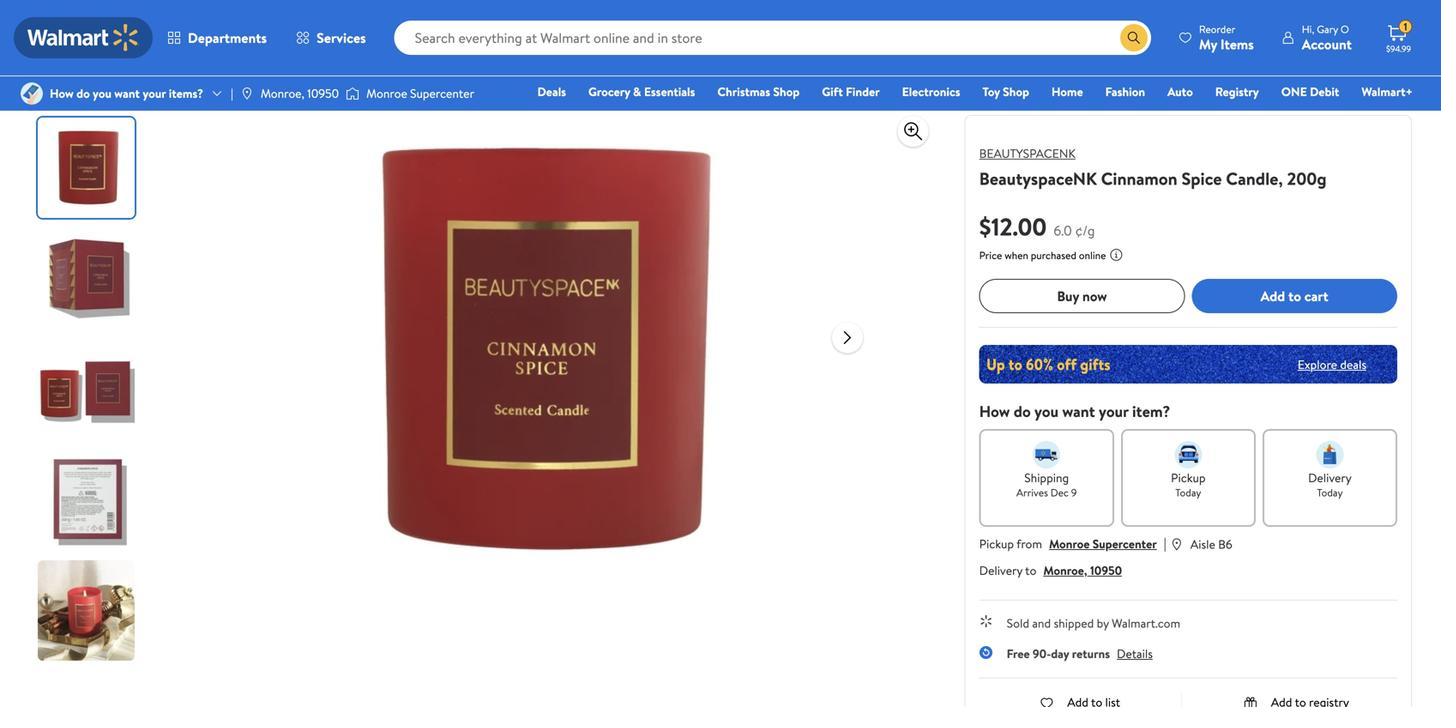 Task type: vqa. For each thing, say whether or not it's contained in the screenshot.
How do you want your item?
yes



Task type: describe. For each thing, give the bounding box(es) containing it.
zoom image modal image
[[903, 121, 924, 142]]

toy shop link
[[975, 82, 1037, 101]]

sold and shipped by walmart.com
[[1007, 615, 1181, 632]]

services button
[[282, 17, 381, 58]]

deals
[[538, 83, 566, 100]]

intent image for pickup image
[[1175, 441, 1202, 468]]

0 vertical spatial |
[[231, 85, 233, 102]]

now
[[1083, 286, 1107, 305]]

buy now button
[[980, 279, 1185, 313]]

&
[[633, 83, 641, 100]]

monroe, 10950 button
[[1044, 562, 1122, 579]]

in 50+ people's carts
[[980, 83, 1088, 100]]

aisle
[[1191, 536, 1216, 553]]

hi, gary o account
[[1302, 22, 1352, 54]]

beautyspacenk link
[[980, 145, 1076, 162]]

200g
[[1288, 166, 1327, 190]]

50+
[[993, 83, 1014, 100]]

electronics
[[902, 83, 961, 100]]

explore
[[1298, 356, 1338, 373]]

next media item image
[[837, 327, 858, 348]]

buy now
[[1057, 286, 1107, 305]]

registry link
[[1208, 82, 1267, 101]]

do for how do you want your item?
[[1014, 401, 1031, 422]]

explore deals link
[[1291, 349, 1374, 379]]

home
[[1052, 83, 1083, 100]]

grocery & essentials
[[589, 83, 695, 100]]

do for how do you want your items?
[[76, 85, 90, 102]]

supercenter inside pickup from monroe supercenter |
[[1093, 535, 1157, 552]]

0 horizontal spatial monroe
[[366, 85, 407, 102]]

details
[[1117, 645, 1153, 662]]

shipping arrives dec 9
[[1017, 469, 1077, 500]]

intent image for shipping image
[[1033, 441, 1061, 468]]

debit
[[1310, 83, 1340, 100]]

monroe, 10950
[[261, 85, 339, 102]]

reorder my items
[[1199, 22, 1254, 54]]

6.0
[[1054, 221, 1072, 240]]

fashion
[[1106, 83, 1145, 100]]

sold
[[1007, 615, 1030, 632]]

walmart+
[[1362, 83, 1413, 100]]

in
[[980, 83, 990, 100]]

essentials
[[644, 83, 695, 100]]

up to sixty percent off deals. shop now. image
[[980, 345, 1398, 384]]

christmas shop
[[718, 83, 800, 100]]

aisle b6
[[1191, 536, 1233, 553]]

1 vertical spatial |
[[1164, 534, 1167, 553]]

price when purchased online
[[980, 248, 1106, 263]]

explore deals
[[1298, 356, 1367, 373]]

grocery
[[589, 83, 630, 100]]

add
[[1261, 286, 1285, 305]]

monroe supercenter
[[366, 85, 474, 102]]

christmas shop link
[[710, 82, 808, 101]]

beautyspacenk
[[980, 145, 1076, 162]]

cart
[[1305, 286, 1329, 305]]

one debit link
[[1274, 82, 1347, 101]]

shop for christmas shop
[[773, 83, 800, 100]]

from
[[1017, 535, 1042, 552]]

pickup for pickup today
[[1171, 469, 1206, 486]]

1 vertical spatial 10950
[[1090, 562, 1122, 579]]

carts
[[1062, 83, 1088, 100]]

want for items?
[[114, 85, 140, 102]]

your for items?
[[143, 85, 166, 102]]

add to cart button
[[1192, 279, 1398, 313]]

gift
[[822, 83, 843, 100]]

online
[[1079, 248, 1106, 263]]

0 horizontal spatial 10950
[[307, 85, 339, 102]]

add to cart
[[1261, 286, 1329, 305]]

o
[[1341, 22, 1349, 36]]

how for how do you want your items?
[[50, 85, 74, 102]]

and
[[1032, 615, 1051, 632]]

beautyspacenk cinnamon spice candle, 200g - image 4 of 5 image
[[38, 450, 138, 550]]

1
[[1404, 19, 1408, 34]]

how for how do you want your item?
[[980, 401, 1010, 422]]

item?
[[1133, 401, 1171, 422]]

finder
[[846, 83, 880, 100]]

beautyspacenk
[[980, 166, 1097, 190]]



Task type: locate. For each thing, give the bounding box(es) containing it.
beautyspacenk cinnamon spice candle, 200g image
[[269, 75, 818, 624]]

1 vertical spatial monroe,
[[1044, 562, 1088, 579]]

90-
[[1033, 645, 1051, 662]]

add to favorites list, beautyspacenk cinnamon spice candle, 200g image
[[903, 83, 924, 104]]

| right items?
[[231, 85, 233, 102]]

1 vertical spatial delivery
[[980, 562, 1023, 579]]

monroe, down services dropdown button at the top left of the page
[[261, 85, 305, 102]]

| left aisle
[[1164, 534, 1167, 553]]

monroe, down pickup from monroe supercenter |
[[1044, 562, 1088, 579]]

by
[[1097, 615, 1109, 632]]

to inside add to cart button
[[1289, 286, 1302, 305]]

1 horizontal spatial 10950
[[1090, 562, 1122, 579]]

0 horizontal spatial delivery
[[980, 562, 1023, 579]]

intent image for delivery image
[[1317, 441, 1344, 468]]

items?
[[169, 85, 203, 102]]

toy shop
[[983, 83, 1030, 100]]

0 vertical spatial pickup
[[1171, 469, 1206, 486]]

price
[[980, 248, 1002, 263]]

 image
[[21, 82, 43, 105]]

1 horizontal spatial you
[[1035, 401, 1059, 422]]

do up shipping
[[1014, 401, 1031, 422]]

0 horizontal spatial  image
[[240, 87, 254, 100]]

1 vertical spatial your
[[1099, 401, 1129, 422]]

gift finder link
[[814, 82, 888, 101]]

delivery down intent image for delivery
[[1309, 469, 1352, 486]]

10950 down monroe supercenter 'button'
[[1090, 562, 1122, 579]]

pickup left from
[[980, 535, 1014, 552]]

0 vertical spatial your
[[143, 85, 166, 102]]

$12.00
[[980, 210, 1047, 243]]

monroe supercenter button
[[1049, 535, 1157, 552]]

¢/g
[[1076, 221, 1095, 240]]

services
[[317, 28, 366, 47]]

1 vertical spatial monroe
[[1049, 535, 1090, 552]]

 image right the monroe, 10950
[[346, 85, 360, 102]]

hi,
[[1302, 22, 1315, 36]]

0 horizontal spatial how
[[50, 85, 74, 102]]

one debit
[[1282, 83, 1340, 100]]

monroe
[[366, 85, 407, 102], [1049, 535, 1090, 552]]

pickup for pickup from monroe supercenter |
[[980, 535, 1014, 552]]

1 horizontal spatial |
[[1164, 534, 1167, 553]]

ad disclaimer and feedback image
[[1399, 21, 1412, 35]]

2 shop from the left
[[1003, 83, 1030, 100]]

auto link
[[1160, 82, 1201, 101]]

1 horizontal spatial monroe,
[[1044, 562, 1088, 579]]

0 horizontal spatial want
[[114, 85, 140, 102]]

1 horizontal spatial do
[[1014, 401, 1031, 422]]

today down intent image for delivery
[[1317, 485, 1343, 500]]

items
[[1221, 35, 1254, 54]]

beautyspacenk cinnamon spice candle, 200g - image 3 of 5 image
[[38, 339, 138, 439]]

1 vertical spatial how
[[980, 401, 1010, 422]]

want left item?
[[1063, 401, 1095, 422]]

sponsored
[[1348, 21, 1395, 36]]

 image left the monroe, 10950
[[240, 87, 254, 100]]

spice
[[1182, 166, 1222, 190]]

deals link
[[530, 82, 574, 101]]

beautyspacenk cinnamon spice candle, 200g - image 5 of 5 image
[[38, 560, 138, 661]]

1 horizontal spatial pickup
[[1171, 469, 1206, 486]]

0 vertical spatial do
[[76, 85, 90, 102]]

shipped
[[1054, 615, 1094, 632]]

want for item?
[[1063, 401, 1095, 422]]

gary
[[1317, 22, 1339, 36]]

to for delivery
[[1025, 562, 1037, 579]]

0 vertical spatial 10950
[[307, 85, 339, 102]]

free
[[1007, 645, 1030, 662]]

0 vertical spatial want
[[114, 85, 140, 102]]

1 horizontal spatial monroe
[[1049, 535, 1090, 552]]

departments
[[188, 28, 267, 47]]

0 horizontal spatial supercenter
[[410, 85, 474, 102]]

day
[[1051, 645, 1069, 662]]

9
[[1072, 485, 1077, 500]]

0 vertical spatial supercenter
[[410, 85, 474, 102]]

 image
[[346, 85, 360, 102], [240, 87, 254, 100]]

0 horizontal spatial to
[[1025, 562, 1037, 579]]

departments button
[[153, 17, 282, 58]]

toy
[[983, 83, 1000, 100]]

0 horizontal spatial do
[[76, 85, 90, 102]]

1 vertical spatial pickup
[[980, 535, 1014, 552]]

your left item?
[[1099, 401, 1129, 422]]

1 horizontal spatial delivery
[[1309, 469, 1352, 486]]

1 vertical spatial to
[[1025, 562, 1037, 579]]

dec
[[1051, 485, 1069, 500]]

Walmart Site-Wide search field
[[394, 21, 1151, 55]]

you
[[93, 85, 111, 102], [1035, 401, 1059, 422]]

walmart image
[[27, 24, 139, 51]]

1 horizontal spatial how
[[980, 401, 1010, 422]]

delivery for today
[[1309, 469, 1352, 486]]

0 vertical spatial you
[[93, 85, 111, 102]]

reorder
[[1199, 22, 1236, 36]]

$94.99
[[1387, 43, 1412, 54]]

1 horizontal spatial  image
[[346, 85, 360, 102]]

cinnamon
[[1101, 166, 1178, 190]]

today for delivery
[[1317, 485, 1343, 500]]

today for pickup
[[1176, 485, 1202, 500]]

how do you want your items?
[[50, 85, 203, 102]]

1 horizontal spatial your
[[1099, 401, 1129, 422]]

legal information image
[[1110, 248, 1123, 262]]

purchased
[[1031, 248, 1077, 263]]

to down from
[[1025, 562, 1037, 579]]

you for how do you want your item?
[[1035, 401, 1059, 422]]

1 shop from the left
[[773, 83, 800, 100]]

buy
[[1057, 286, 1079, 305]]

gift finder
[[822, 83, 880, 100]]

to for add
[[1289, 286, 1302, 305]]

pickup today
[[1171, 469, 1206, 500]]

fashion link
[[1098, 82, 1153, 101]]

shipping
[[1025, 469, 1069, 486]]

1 vertical spatial supercenter
[[1093, 535, 1157, 552]]

|
[[231, 85, 233, 102], [1164, 534, 1167, 553]]

you for how do you want your items?
[[93, 85, 111, 102]]

today
[[1176, 485, 1202, 500], [1317, 485, 1343, 500]]

your for item?
[[1099, 401, 1129, 422]]

delivery today
[[1309, 469, 1352, 500]]

10950 down services dropdown button at the top left of the page
[[307, 85, 339, 102]]

0 vertical spatial to
[[1289, 286, 1302, 305]]

when
[[1005, 248, 1029, 263]]

auto
[[1168, 83, 1193, 100]]

1 vertical spatial do
[[1014, 401, 1031, 422]]

monroe inside pickup from monroe supercenter |
[[1049, 535, 1090, 552]]

$12.00 6.0 ¢/g
[[980, 210, 1095, 243]]

your left items?
[[143, 85, 166, 102]]

free 90-day returns details
[[1007, 645, 1153, 662]]

 image for monroe supercenter
[[346, 85, 360, 102]]

delivery down from
[[980, 562, 1023, 579]]

monroe up monroe, 10950 button
[[1049, 535, 1090, 552]]

home link
[[1044, 82, 1091, 101]]

 image for monroe, 10950
[[240, 87, 254, 100]]

pickup inside pickup from monroe supercenter |
[[980, 535, 1014, 552]]

walmart+ link
[[1354, 82, 1421, 101]]

1 vertical spatial want
[[1063, 401, 1095, 422]]

beautyspacenk cinnamon spice candle, 200g - image 1 of 5 image
[[38, 118, 138, 218]]

today inside pickup today
[[1176, 485, 1202, 500]]

1 today from the left
[[1176, 485, 1202, 500]]

you up intent image for shipping
[[1035, 401, 1059, 422]]

beautyspacenk beautyspacenk cinnamon spice candle, 200g
[[980, 145, 1327, 190]]

people's
[[1016, 83, 1059, 100]]

0 horizontal spatial today
[[1176, 485, 1202, 500]]

0 horizontal spatial your
[[143, 85, 166, 102]]

walmart.com
[[1112, 615, 1181, 632]]

do down walmart image
[[76, 85, 90, 102]]

christmas
[[718, 83, 771, 100]]

shop
[[773, 83, 800, 100], [1003, 83, 1030, 100]]

1 horizontal spatial today
[[1317, 485, 1343, 500]]

today down intent image for pickup
[[1176, 485, 1202, 500]]

0 vertical spatial delivery
[[1309, 469, 1352, 486]]

0 horizontal spatial you
[[93, 85, 111, 102]]

how do you want your item?
[[980, 401, 1171, 422]]

1 horizontal spatial to
[[1289, 286, 1302, 305]]

0 vertical spatial monroe,
[[261, 85, 305, 102]]

1 horizontal spatial want
[[1063, 401, 1095, 422]]

0 vertical spatial how
[[50, 85, 74, 102]]

1 vertical spatial you
[[1035, 401, 1059, 422]]

beautyspacenk cinnamon spice candle, 200g - image 2 of 5 image
[[38, 228, 138, 329]]

arrives
[[1017, 485, 1048, 500]]

1 horizontal spatial shop
[[1003, 83, 1030, 100]]

b6
[[1219, 536, 1233, 553]]

pickup from monroe supercenter |
[[980, 534, 1167, 553]]

1 horizontal spatial supercenter
[[1093, 535, 1157, 552]]

deals
[[1341, 356, 1367, 373]]

2 today from the left
[[1317, 485, 1343, 500]]

one
[[1282, 83, 1307, 100]]

0 horizontal spatial monroe,
[[261, 85, 305, 102]]

search icon image
[[1127, 31, 1141, 45]]

monroe,
[[261, 85, 305, 102], [1044, 562, 1088, 579]]

0 horizontal spatial |
[[231, 85, 233, 102]]

monroe down services dropdown button at the top left of the page
[[366, 85, 407, 102]]

candle,
[[1226, 166, 1283, 190]]

you down walmart image
[[93, 85, 111, 102]]

Search search field
[[394, 21, 1151, 55]]

returns
[[1072, 645, 1110, 662]]

0 vertical spatial monroe
[[366, 85, 407, 102]]

want left items?
[[114, 85, 140, 102]]

0 horizontal spatial shop
[[773, 83, 800, 100]]

want
[[114, 85, 140, 102], [1063, 401, 1095, 422]]

grocery & essentials link
[[581, 82, 703, 101]]

0 horizontal spatial pickup
[[980, 535, 1014, 552]]

shop for toy shop
[[1003, 83, 1030, 100]]

delivery to monroe, 10950
[[980, 562, 1122, 579]]

to left cart
[[1289, 286, 1302, 305]]

today inside "delivery today"
[[1317, 485, 1343, 500]]

pickup down intent image for pickup
[[1171, 469, 1206, 486]]

registry
[[1216, 83, 1259, 100]]

supercenter
[[410, 85, 474, 102], [1093, 535, 1157, 552]]

delivery for to
[[980, 562, 1023, 579]]



